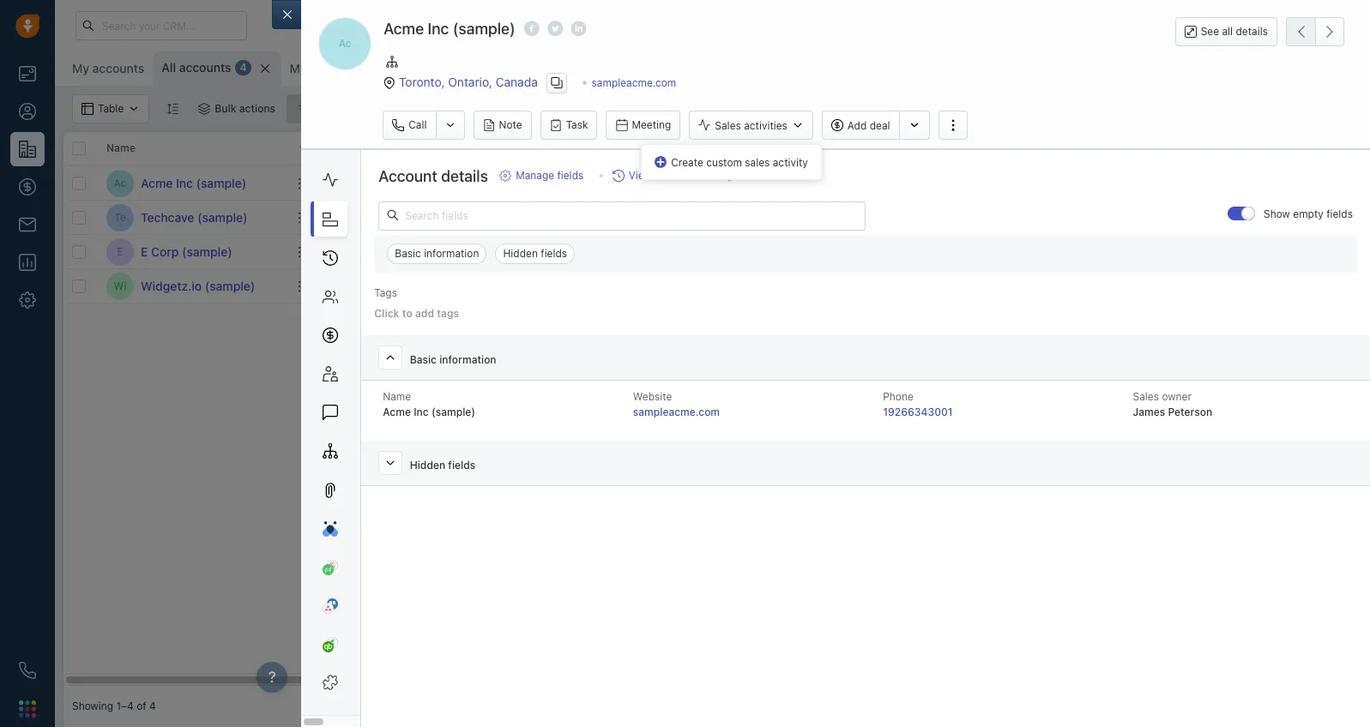 Task type: vqa. For each thing, say whether or not it's contained in the screenshot.
THE (SAMPLE) in the Techcave (sample) LINK
yes



Task type: describe. For each thing, give the bounding box(es) containing it.
meeting button
[[606, 111, 681, 140]]

e corp (sample)
[[141, 244, 232, 259]]

all accounts link
[[162, 59, 231, 76]]

view field edit history link
[[612, 168, 734, 184]]

1 horizontal spatial acme inc (sample)
[[384, 20, 516, 38]]

(sample) inside name acme inc (sample)
[[432, 406, 476, 419]]

Search your CRM... text field
[[76, 11, 247, 40]]

call
[[409, 119, 427, 132]]

1 vertical spatial sampleacme.com link
[[458, 177, 543, 190]]

name acme inc (sample)
[[383, 390, 476, 419]]

widgetz.io (sample) link
[[141, 278, 255, 295]]

next activity
[[844, 142, 908, 155]]

3
[[447, 62, 453, 75]]

tags click to add tags
[[374, 286, 459, 320]]

1–4
[[116, 701, 134, 713]]

2 horizontal spatial accounts
[[360, 61, 412, 76]]

all
[[1222, 25, 1233, 38]]

2 vertical spatial sampleacme.com link
[[633, 406, 720, 419]]

to for tags
[[402, 307, 413, 320]]

all
[[162, 60, 176, 75]]

my accounts
[[72, 61, 144, 76]]

0 vertical spatial basic information
[[395, 247, 479, 260]]

0 vertical spatial basic
[[395, 247, 421, 260]]

phone image
[[19, 663, 36, 680]]

phone element
[[10, 654, 45, 688]]

create custom sales activity
[[671, 156, 808, 169]]

row group inside '$ 100' grid
[[64, 166, 321, 304]]

add for + click to add
[[507, 245, 525, 258]]

account details
[[379, 168, 488, 186]]

toronto, ontario, canada
[[399, 74, 538, 89]]

name for name acme inc (sample)
[[383, 390, 411, 403]]

manage
[[516, 169, 554, 182]]

$ 100 row group
[[321, 166, 1256, 304]]

corp
[[151, 244, 179, 259]]

call link
[[383, 111, 436, 140]]

next
[[844, 142, 868, 155]]

press space to select this row. row containing e corp (sample)
[[64, 235, 321, 269]]

sales owner
[[716, 142, 777, 155]]

1 vertical spatial basic information
[[410, 353, 497, 366]]

showing
[[72, 701, 113, 713]]

ontario,
[[448, 74, 493, 89]]

note button
[[473, 111, 532, 140]]

1 horizontal spatial tags
[[437, 307, 459, 320]]

2 horizontal spatial container_wx8msf4aqz5i3rn1 image
[[720, 177, 732, 189]]

website for website sampleacme.com
[[633, 390, 672, 403]]

linkedin circled image
[[571, 20, 587, 38]]

see all details
[[1201, 25, 1268, 38]]

related contacts
[[330, 142, 415, 155]]

⌘ o
[[509, 62, 530, 75]]

+ for + add task
[[844, 211, 851, 224]]

website for website
[[458, 142, 499, 155]]

show
[[1264, 208, 1291, 221]]

sampleacme.com for sampleacme.com link to the top
[[592, 76, 677, 89]]

press space to select this row. row containing + click to add
[[321, 235, 1256, 269]]

to for +
[[494, 245, 504, 258]]

view field edit history
[[629, 169, 734, 182]]

Search fields text field
[[379, 201, 866, 231]]

inc inside name acme inc (sample)
[[414, 406, 429, 419]]

widgetz.io
[[141, 278, 202, 293]]

sales for sales owner
[[716, 142, 743, 155]]

territory
[[310, 61, 357, 76]]

all accounts 4
[[162, 60, 247, 75]]

+ click to add
[[458, 245, 525, 258]]

fields down sampletechcave.com link
[[541, 247, 567, 260]]

accounts for my
[[92, 61, 144, 76]]

0 horizontal spatial hidden fields
[[410, 459, 476, 472]]

19266343001 link
[[883, 406, 953, 419]]

1 horizontal spatial container_wx8msf4aqz5i3rn1 image
[[298, 103, 310, 115]]

s image
[[330, 204, 358, 231]]

$ 100
[[587, 175, 623, 191]]

website sampleacme.com
[[633, 390, 720, 419]]

j image
[[330, 238, 358, 266]]

sampleacme.com for middle sampleacme.com link
[[458, 177, 543, 190]]

acme inc (sample) inside row group
[[141, 175, 246, 190]]

name for name
[[106, 142, 136, 155]]

sampletechcave.com
[[458, 211, 561, 224]]

press space to select this row. row containing techcave (sample)
[[64, 201, 321, 235]]

sales activities
[[715, 119, 788, 132]]

click for +
[[468, 245, 492, 258]]

tags
[[973, 142, 997, 155]]

canada
[[496, 74, 538, 89]]

0 vertical spatial inc
[[428, 20, 449, 38]]

techcave
[[141, 210, 194, 224]]

custom
[[706, 156, 742, 169]]

add deal
[[848, 119, 890, 132]]

more...
[[456, 62, 491, 75]]

+ add task
[[844, 211, 896, 224]]

see all details button
[[1175, 17, 1278, 46]]

facebook circled image
[[524, 20, 540, 38]]

empty
[[1293, 208, 1324, 221]]

phone
[[883, 390, 914, 403]]

accounts for all
[[179, 60, 231, 75]]

0 vertical spatial hidden fields
[[503, 247, 567, 260]]

james peterson
[[736, 177, 814, 190]]

bulk actions button
[[187, 94, 287, 124]]

o
[[522, 62, 530, 75]]

3 more...
[[447, 62, 491, 75]]

open
[[587, 142, 614, 155]]

acme inside name acme inc (sample)
[[383, 406, 411, 419]]

⌘
[[509, 62, 519, 75]]

sampletechcave.com link
[[458, 211, 561, 224]]

show empty fields
[[1264, 208, 1353, 221]]

task button
[[540, 111, 598, 140]]

add inside button
[[848, 119, 867, 132]]

100
[[599, 175, 623, 191]]

sales activities button
[[689, 111, 822, 140]]

actions
[[239, 102, 276, 115]]

task
[[566, 119, 588, 132]]



Task type: locate. For each thing, give the bounding box(es) containing it.
1 horizontal spatial accounts
[[179, 60, 231, 75]]

0 vertical spatial peterson
[[771, 177, 814, 190]]

fields inside manage fields link
[[557, 169, 584, 182]]

related
[[330, 142, 368, 155]]

1 vertical spatial sales
[[716, 142, 743, 155]]

0 horizontal spatial name
[[106, 142, 136, 155]]

sales inside '$ 100' grid
[[716, 142, 743, 155]]

19266343001
[[883, 406, 953, 419]]

0 horizontal spatial peterson
[[771, 177, 814, 190]]

0 horizontal spatial +
[[458, 245, 465, 258]]

2 vertical spatial acme
[[383, 406, 411, 419]]

inc inside row group
[[176, 175, 193, 190]]

fields down name acme inc (sample)
[[448, 459, 476, 472]]

ac inside row group
[[114, 177, 127, 190]]

0 vertical spatial to
[[494, 245, 504, 258]]

basic information up name acme inc (sample)
[[410, 353, 497, 366]]

edit
[[679, 169, 698, 182]]

1 horizontal spatial add
[[507, 245, 525, 258]]

james inside 'sales owner james peterson'
[[1133, 406, 1166, 419]]

1 vertical spatial activity
[[773, 156, 808, 169]]

sales inside 'sales owner james peterson'
[[1133, 390, 1159, 403]]

1 vertical spatial details
[[441, 168, 488, 186]]

hidden down the sampletechcave.com
[[503, 247, 538, 260]]

sampleacme.com inside press space to select this row. row
[[458, 177, 543, 190]]

add inside $ 100 row group
[[854, 211, 873, 224]]

1 horizontal spatial james
[[1133, 406, 1166, 419]]

1 horizontal spatial e
[[141, 244, 148, 259]]

0 vertical spatial click
[[468, 245, 492, 258]]

activity
[[871, 142, 908, 155], [773, 156, 808, 169]]

0 horizontal spatial 4
[[149, 701, 156, 713]]

add
[[848, 119, 867, 132], [854, 211, 873, 224]]

1 vertical spatial add
[[415, 307, 434, 320]]

deals
[[617, 142, 644, 155]]

j image
[[330, 272, 358, 300]]

1 vertical spatial ac
[[114, 177, 127, 190]]

0 vertical spatial website
[[458, 142, 499, 155]]

0 horizontal spatial accounts
[[92, 61, 144, 76]]

name
[[106, 142, 136, 155], [383, 390, 411, 403]]

e inside e corp (sample) link
[[141, 244, 148, 259]]

4 right of
[[149, 701, 156, 713]]

1 vertical spatial basic
[[410, 353, 437, 366]]

1 vertical spatial peterson
[[1168, 406, 1213, 419]]

add left deal
[[848, 119, 867, 132]]

ac
[[339, 37, 352, 50], [114, 177, 127, 190]]

press space to select this row. row
[[64, 166, 321, 201], [321, 166, 1256, 201], [64, 201, 321, 235], [321, 201, 1256, 235], [64, 235, 321, 269], [321, 235, 1256, 269], [64, 269, 321, 304], [321, 269, 1256, 304]]

activity inside '$ 100' grid
[[871, 142, 908, 155]]

0 horizontal spatial to
[[402, 307, 413, 320]]

contacts
[[371, 142, 415, 155]]

1 horizontal spatial 4
[[240, 61, 247, 74]]

0 vertical spatial +
[[844, 211, 851, 224]]

techcave (sample)
[[141, 210, 248, 224]]

bulk
[[215, 102, 236, 115]]

history
[[700, 169, 734, 182]]

1 horizontal spatial name
[[383, 390, 411, 403]]

1 horizontal spatial +
[[844, 211, 851, 224]]

te
[[114, 211, 126, 224]]

1 vertical spatial acme
[[141, 175, 173, 190]]

meeting
[[632, 119, 671, 132]]

my territory accounts
[[290, 61, 412, 76]]

e left corp
[[141, 244, 148, 259]]

manage fields
[[516, 169, 584, 182]]

1 horizontal spatial ac
[[339, 37, 352, 50]]

owner for sales owner
[[746, 142, 777, 155]]

1 vertical spatial add
[[854, 211, 873, 224]]

of
[[137, 701, 146, 713]]

task
[[876, 211, 896, 224]]

4 up bulk actions
[[240, 61, 247, 74]]

(sample)
[[453, 20, 516, 38], [196, 175, 246, 190], [197, 210, 248, 224], [182, 244, 232, 259], [205, 278, 255, 293], [432, 406, 476, 419]]

press space to select this row. row containing acme inc (sample)
[[64, 166, 321, 201]]

click inside $ 100 row group
[[468, 245, 492, 258]]

1 vertical spatial name
[[383, 390, 411, 403]]

e for e corp (sample)
[[141, 244, 148, 259]]

0 horizontal spatial james
[[736, 177, 768, 190]]

information up name acme inc (sample)
[[440, 353, 497, 366]]

1 vertical spatial hidden
[[410, 459, 445, 472]]

fields right empty
[[1327, 208, 1353, 221]]

james
[[736, 177, 768, 190], [1133, 406, 1166, 419]]

information up tags click to add tags
[[424, 247, 479, 260]]

0 vertical spatial owner
[[746, 142, 777, 155]]

bulk actions
[[215, 102, 276, 115]]

add inside $ 100 row group
[[507, 245, 525, 258]]

ac inside button
[[339, 37, 352, 50]]

peterson inside $ 100 row group
[[771, 177, 814, 190]]

1 horizontal spatial activity
[[871, 142, 908, 155]]

0 vertical spatial ac
[[339, 37, 352, 50]]

to
[[494, 245, 504, 258], [402, 307, 413, 320]]

basic information up tags click to add tags
[[395, 247, 479, 260]]

0 horizontal spatial activity
[[773, 156, 808, 169]]

peterson inside 'sales owner james peterson'
[[1168, 406, 1213, 419]]

click inside tags click to add tags
[[374, 307, 400, 320]]

1 my from the left
[[72, 61, 89, 76]]

0 vertical spatial acme inc (sample)
[[384, 20, 516, 38]]

toronto,
[[399, 74, 445, 89]]

4
[[240, 61, 247, 74], [149, 701, 156, 713]]

1 vertical spatial click
[[374, 307, 400, 320]]

owner inside 'sales owner james peterson'
[[1162, 390, 1192, 403]]

container_wx8msf4aqz5i3rn1 image right actions
[[298, 103, 310, 115]]

cell
[[965, 166, 1093, 200], [578, 235, 707, 269], [707, 235, 836, 269], [836, 235, 965, 269], [965, 235, 1093, 269]]

1 vertical spatial acme inc (sample)
[[141, 175, 246, 190]]

accounts right all
[[179, 60, 231, 75]]

2 vertical spatial sales
[[1133, 390, 1159, 403]]

0 horizontal spatial tags
[[374, 286, 397, 299]]

l image
[[330, 169, 358, 197]]

e for e
[[117, 245, 123, 258]]

+ left task at right top
[[844, 211, 851, 224]]

$
[[587, 175, 596, 191]]

name row
[[64, 132, 321, 166]]

add deal button
[[822, 111, 899, 140]]

basic up name acme inc (sample)
[[410, 353, 437, 366]]

james inside $ 100 row group
[[736, 177, 768, 190]]

dialog
[[272, 0, 1370, 728]]

0 vertical spatial tags
[[374, 286, 397, 299]]

$ 100 grid
[[64, 132, 1256, 687]]

tags down + click to add
[[437, 307, 459, 320]]

dialog containing acme inc (sample)
[[272, 0, 1370, 728]]

note
[[499, 119, 522, 132]]

4 inside the all accounts 4
[[240, 61, 247, 74]]

my for my territory accounts
[[290, 61, 307, 76]]

information
[[424, 247, 479, 260], [440, 353, 497, 366]]

call button
[[383, 111, 436, 140]]

owner inside '$ 100' grid
[[746, 142, 777, 155]]

0 horizontal spatial acme inc (sample)
[[141, 175, 246, 190]]

0 vertical spatial details
[[1236, 25, 1268, 38]]

create
[[671, 156, 704, 169]]

+ for + click to add
[[458, 245, 465, 258]]

0 vertical spatial 4
[[240, 61, 247, 74]]

acme inside press space to select this row. row
[[141, 175, 173, 190]]

container_wx8msf4aqz5i3rn1 image left bulk
[[198, 103, 210, 115]]

1 horizontal spatial click
[[468, 245, 492, 258]]

my accounts button
[[64, 51, 153, 86], [72, 61, 144, 76]]

+ down the sampletechcave.com
[[458, 245, 465, 258]]

name inside name acme inc (sample)
[[383, 390, 411, 403]]

0 vertical spatial hidden
[[503, 247, 538, 260]]

0 horizontal spatial add
[[415, 307, 434, 320]]

0 horizontal spatial ac
[[114, 177, 127, 190]]

activity up 'james peterson'
[[773, 156, 808, 169]]

1 horizontal spatial hidden fields
[[503, 247, 567, 260]]

my territory accounts button
[[281, 51, 418, 86], [290, 61, 412, 76]]

details inside see all details button
[[1236, 25, 1268, 38]]

0 vertical spatial sampleacme.com
[[592, 76, 677, 89]]

e up wi
[[117, 245, 123, 258]]

press space to select this row. row containing + add task
[[321, 201, 1256, 235]]

inc
[[428, 20, 449, 38], [176, 175, 193, 190], [414, 406, 429, 419]]

2 vertical spatial inc
[[414, 406, 429, 419]]

+
[[844, 211, 851, 224], [458, 245, 465, 258]]

row group
[[64, 166, 321, 304]]

hidden fields
[[503, 247, 567, 260], [410, 459, 476, 472]]

twitter circled image
[[548, 20, 563, 38]]

1 vertical spatial inc
[[176, 175, 193, 190]]

sales activities button
[[689, 111, 813, 140]]

0 horizontal spatial container_wx8msf4aqz5i3rn1 image
[[198, 103, 210, 115]]

my for my accounts
[[72, 61, 89, 76]]

tags right j image
[[374, 286, 397, 299]]

amount
[[647, 142, 685, 155]]

field
[[655, 169, 676, 182]]

accounts right territory
[[360, 61, 412, 76]]

container_wx8msf4aqz5i3rn1 image down custom
[[720, 177, 732, 189]]

accounts
[[179, 60, 231, 75], [92, 61, 144, 76], [360, 61, 412, 76]]

0 vertical spatial add
[[848, 119, 867, 132]]

0 horizontal spatial click
[[374, 307, 400, 320]]

1 horizontal spatial hidden
[[503, 247, 538, 260]]

sales owner james peterson
[[1133, 390, 1213, 419]]

activity down deal
[[871, 142, 908, 155]]

hidden
[[503, 247, 538, 260], [410, 459, 445, 472]]

1 vertical spatial +
[[458, 245, 465, 258]]

tags
[[374, 286, 397, 299], [437, 307, 459, 320]]

send email image
[[1201, 18, 1213, 33]]

1 vertical spatial 4
[[149, 701, 156, 713]]

0 vertical spatial james
[[736, 177, 768, 190]]

0 vertical spatial name
[[106, 142, 136, 155]]

0 horizontal spatial hidden
[[410, 459, 445, 472]]

view
[[629, 169, 652, 182]]

acme inc (sample) down name row
[[141, 175, 246, 190]]

see
[[1201, 25, 1220, 38]]

0 vertical spatial acme
[[384, 20, 424, 38]]

1 horizontal spatial details
[[1236, 25, 1268, 38]]

1 vertical spatial james
[[1133, 406, 1166, 419]]

showing 1–4 of 4
[[72, 701, 156, 713]]

hidden fields down name acme inc (sample)
[[410, 459, 476, 472]]

1 vertical spatial website
[[633, 390, 672, 403]]

0 horizontal spatial my
[[72, 61, 89, 76]]

basic up tags click to add tags
[[395, 247, 421, 260]]

details right "account"
[[441, 168, 488, 186]]

container_wx8msf4aqz5i3rn1 image
[[198, 103, 210, 115], [298, 103, 310, 115], [720, 177, 732, 189]]

techcave (sample) link
[[141, 209, 248, 226]]

1 vertical spatial owner
[[1162, 390, 1192, 403]]

press space to select this row. row containing widgetz.io (sample)
[[64, 269, 321, 304]]

activities
[[744, 119, 788, 132]]

sampleacme.com
[[592, 76, 677, 89], [458, 177, 543, 190], [633, 406, 720, 419]]

deal
[[870, 119, 890, 132]]

0 horizontal spatial e
[[117, 245, 123, 258]]

ac up te
[[114, 177, 127, 190]]

container_wx8msf4aqz5i3rn1 image inside bulk actions button
[[198, 103, 210, 115]]

row group containing acme inc (sample)
[[64, 166, 321, 304]]

sales
[[745, 156, 770, 169]]

owner for sales owner james peterson
[[1162, 390, 1192, 403]]

1 vertical spatial hidden fields
[[410, 459, 476, 472]]

0 vertical spatial sales
[[715, 119, 741, 132]]

0 vertical spatial sampleacme.com link
[[592, 76, 677, 89]]

freshworks switcher image
[[19, 701, 36, 718]]

add left task at right top
[[854, 211, 873, 224]]

ac up 'my territory accounts'
[[339, 37, 352, 50]]

add for tags click to add tags
[[415, 307, 434, 320]]

3 more... button
[[423, 57, 501, 81]]

name inside name row
[[106, 142, 136, 155]]

hidden fields down the sampletechcave.com
[[503, 247, 567, 260]]

widgetz.io (sample)
[[141, 278, 255, 293]]

website
[[458, 142, 499, 155], [633, 390, 672, 403]]

2 my from the left
[[290, 61, 307, 76]]

to inside tags click to add tags
[[402, 307, 413, 320]]

hidden down name acme inc (sample)
[[410, 459, 445, 472]]

0 horizontal spatial website
[[458, 142, 499, 155]]

sales
[[715, 119, 741, 132], [716, 142, 743, 155], [1133, 390, 1159, 403]]

account
[[379, 168, 437, 186]]

0 vertical spatial activity
[[871, 142, 908, 155]]

1 vertical spatial sampleacme.com
[[458, 177, 543, 190]]

1 horizontal spatial owner
[[1162, 390, 1192, 403]]

0 horizontal spatial owner
[[746, 142, 777, 155]]

accounts left all
[[92, 61, 144, 76]]

manage fields link
[[500, 168, 584, 184]]

1 vertical spatial tags
[[437, 307, 459, 320]]

fields left $
[[557, 169, 584, 182]]

add inside tags click to add tags
[[415, 307, 434, 320]]

1 vertical spatial to
[[402, 307, 413, 320]]

0 vertical spatial information
[[424, 247, 479, 260]]

toronto, ontario, canada link
[[399, 74, 538, 89]]

add
[[507, 245, 525, 258], [415, 307, 434, 320]]

1 horizontal spatial peterson
[[1168, 406, 1213, 419]]

sales inside button
[[715, 119, 741, 132]]

2 vertical spatial sampleacme.com
[[633, 406, 720, 419]]

acme inc (sample) link
[[141, 175, 246, 192]]

1 horizontal spatial website
[[633, 390, 672, 403]]

1 vertical spatial information
[[440, 353, 497, 366]]

acme inc (sample) up '3'
[[384, 20, 516, 38]]

e corp (sample) link
[[141, 243, 232, 260]]

click for tags
[[374, 307, 400, 320]]

press space to select this row. row containing $ 100
[[321, 166, 1256, 201]]

ac button
[[319, 17, 372, 70]]

1 horizontal spatial to
[[494, 245, 504, 258]]

details right all
[[1236, 25, 1268, 38]]

to inside $ 100 row group
[[494, 245, 504, 258]]

phone 19266343001
[[883, 390, 953, 419]]

website inside '$ 100' grid
[[458, 142, 499, 155]]

sales for sales activities
[[715, 119, 741, 132]]

website inside website sampleacme.com
[[633, 390, 672, 403]]

1 horizontal spatial my
[[290, 61, 307, 76]]

0 horizontal spatial details
[[441, 168, 488, 186]]



